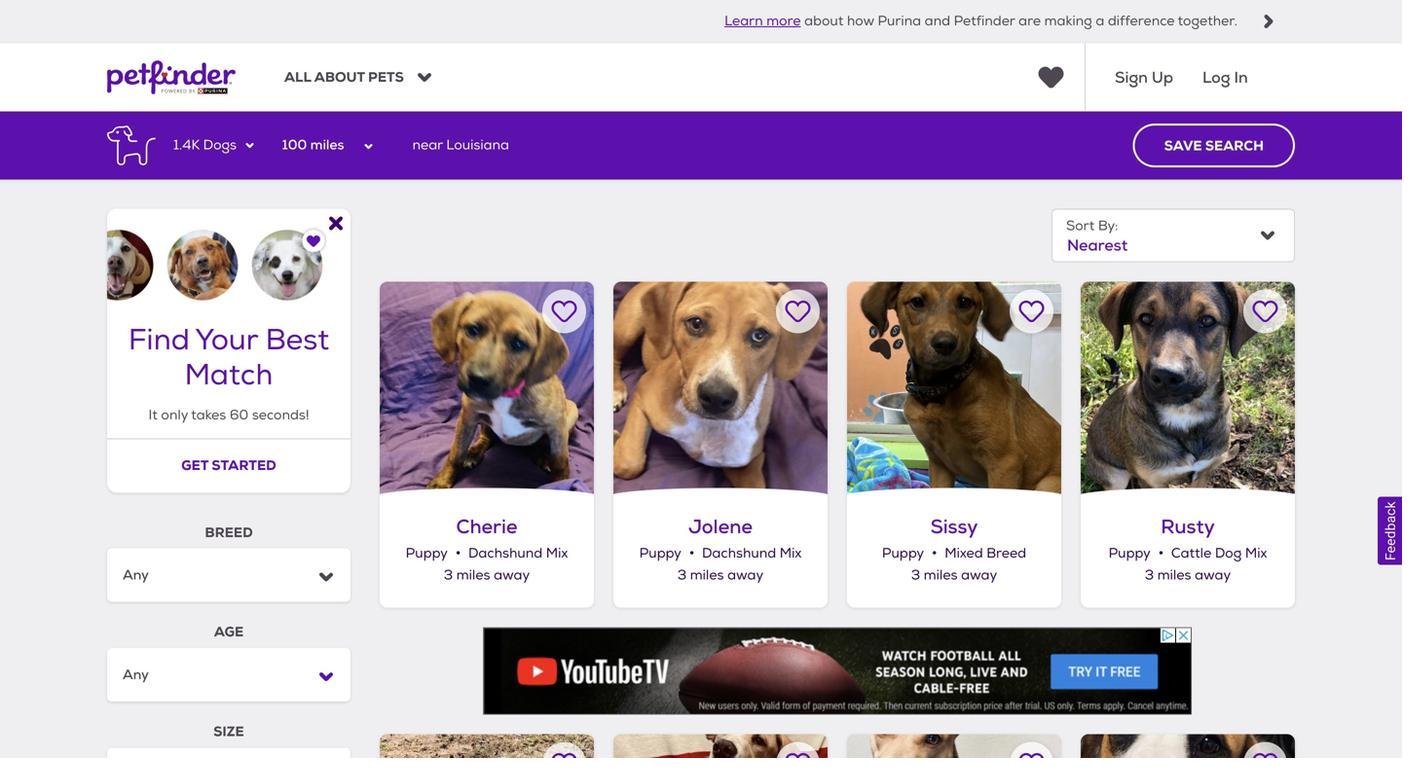 Task type: describe. For each thing, give the bounding box(es) containing it.
all about pets
[[284, 68, 404, 86]]

any button for breed
[[107, 549, 351, 603]]

cherie
[[456, 514, 518, 540]]

away for rusty
[[1195, 567, 1231, 584]]

sign
[[1115, 67, 1148, 88]]

3 for rusty
[[1145, 567, 1154, 584]]

log in button
[[1203, 43, 1248, 111]]

rusty
[[1161, 514, 1215, 540]]

rusty, adoptable dog, puppy male cattle dog mix, 3 miles away. image
[[1081, 282, 1295, 496]]

get started link
[[107, 440, 351, 493]]

find your best match main content
[[0, 111, 1402, 759]]

miles inside popup button
[[310, 136, 344, 154]]

sign up button
[[1115, 43, 1173, 111]]

all
[[284, 68, 311, 86]]

cattle
[[1171, 545, 1212, 562]]

puppy for cherie
[[406, 545, 447, 562]]

near louisiana
[[412, 137, 509, 154]]

log in
[[1203, 67, 1248, 88]]

your
[[195, 322, 258, 359]]

jolene
[[688, 514, 753, 540]]

all about pets button
[[284, 68, 431, 86]]

in
[[1234, 67, 1248, 88]]

size
[[214, 723, 244, 741]]

pets
[[368, 68, 404, 86]]

3 mix from the left
[[1245, 545, 1267, 562]]

dachshund for jolene
[[702, 545, 776, 562]]

dachshund mix for jolene
[[702, 545, 802, 562]]

3 miles away for jolene
[[678, 567, 764, 584]]

any for age
[[123, 666, 149, 684]]

beau, adoptable dog, adult male hound, 3 miles away. image
[[1081, 735, 1295, 759]]

sign up
[[1115, 67, 1173, 88]]

louisiana
[[446, 137, 509, 154]]

save search
[[1164, 137, 1264, 155]]

emma, adoptable dog, young female terrier, 3 miles away. image
[[847, 735, 1061, 759]]

best
[[265, 322, 329, 359]]

miles for cherie
[[457, 567, 490, 584]]

log
[[1203, 67, 1230, 88]]

1 horizontal spatial breed
[[987, 545, 1027, 562]]

search
[[1206, 137, 1264, 155]]

3 miles away for sissy
[[911, 567, 997, 584]]

dachshund mix for cherie
[[468, 545, 568, 562]]

potential dog matches image
[[107, 209, 351, 301]]

dachshund for cherie
[[468, 545, 543, 562]]

1.4k
[[173, 137, 200, 154]]

near
[[412, 137, 443, 154]]

away for sissy
[[961, 567, 997, 584]]

100 miles
[[282, 136, 344, 154]]



Task type: locate. For each thing, give the bounding box(es) containing it.
2 dachshund from the left
[[702, 545, 776, 562]]

0 horizontal spatial mix
[[546, 545, 568, 562]]

3 miles away down the mixed
[[911, 567, 997, 584]]

save
[[1164, 137, 1202, 155]]

dachshund
[[468, 545, 543, 562], [702, 545, 776, 562]]

1 horizontal spatial dachshund mix
[[702, 545, 802, 562]]

puppy for rusty
[[1109, 545, 1150, 562]]

dachshund down cherie
[[468, 545, 543, 562]]

breed right the mixed
[[987, 545, 1027, 562]]

any for breed
[[123, 566, 149, 584]]

4 3 miles away from the left
[[1145, 567, 1231, 584]]

3 3 miles away from the left
[[911, 567, 997, 584]]

1 away from the left
[[494, 567, 530, 584]]

only
[[161, 407, 188, 424]]

0 vertical spatial breed
[[205, 524, 253, 542]]

advertisement element
[[483, 628, 1192, 715]]

sissy , adoptable dog, puppy female mixed breed, 3 miles away. image
[[847, 282, 1061, 496]]

find
[[128, 322, 190, 359]]

dachshund down jolene
[[702, 545, 776, 562]]

any button up age on the bottom left of page
[[107, 549, 351, 603]]

1 vertical spatial breed
[[987, 545, 1027, 562]]

0 vertical spatial any
[[123, 566, 149, 584]]

2 puppy from the left
[[639, 545, 681, 562]]

miles for rusty
[[1158, 567, 1192, 584]]

1 mix from the left
[[546, 545, 568, 562]]

100
[[282, 136, 307, 154]]

3 miles away down cattle
[[1145, 567, 1231, 584]]

miles for sissy
[[924, 567, 958, 584]]

1 3 from the left
[[444, 567, 453, 584]]

1 3 miles away from the left
[[444, 567, 530, 584]]

1 horizontal spatial mix
[[780, 545, 802, 562]]

3 miles away down cherie
[[444, 567, 530, 584]]

puppy for sissy
[[882, 545, 924, 562]]

3 for jolene
[[678, 567, 687, 584]]

2 dachshund mix from the left
[[702, 545, 802, 562]]

miles right 100
[[310, 136, 344, 154]]

1 vertical spatial any button
[[107, 649, 351, 702]]

breed down get started link
[[205, 524, 253, 542]]

mixed
[[945, 545, 983, 562]]

puppy
[[406, 545, 447, 562], [639, 545, 681, 562], [882, 545, 924, 562], [1109, 545, 1150, 562]]

3 miles away for rusty
[[1145, 567, 1231, 584]]

mix for jolene
[[780, 545, 802, 562]]

3 for cherie
[[444, 567, 453, 584]]

100 miles button
[[266, 111, 393, 180]]

miles down jolene
[[690, 567, 724, 584]]

4 puppy from the left
[[1109, 545, 1150, 562]]

60
[[230, 407, 249, 424]]

any button for age
[[107, 649, 351, 702]]

0 horizontal spatial dachshund
[[468, 545, 543, 562]]

1.4k dogs
[[173, 137, 237, 154]]

petfinder home image
[[107, 43, 236, 111]]

get started
[[181, 457, 276, 475]]

3
[[444, 567, 453, 584], [678, 567, 687, 584], [911, 567, 920, 584], [1145, 567, 1154, 584]]

1 puppy from the left
[[406, 545, 447, 562]]

0 horizontal spatial breed
[[205, 524, 253, 542]]

2 3 miles away from the left
[[678, 567, 764, 584]]

any button down age on the bottom left of page
[[107, 649, 351, 702]]

2 any button from the top
[[107, 649, 351, 702]]

age
[[214, 623, 244, 641]]

4 3 from the left
[[1145, 567, 1154, 584]]

dog
[[1215, 545, 1242, 562]]

miles
[[310, 136, 344, 154], [457, 567, 490, 584], [690, 567, 724, 584], [924, 567, 958, 584], [1158, 567, 1192, 584]]

3 away from the left
[[961, 567, 997, 584]]

away down jolene
[[728, 567, 764, 584]]

dachshund mix down jolene
[[702, 545, 802, 562]]

miles down the mixed
[[924, 567, 958, 584]]

breed
[[205, 524, 253, 542], [987, 545, 1027, 562]]

quincy, adoptable dog, puppy male labrador retriever, 3 miles away. image
[[614, 735, 828, 759]]

away down cherie
[[494, 567, 530, 584]]

4 away from the left
[[1195, 567, 1231, 584]]

away down cattle dog mix
[[1195, 567, 1231, 584]]

1 horizontal spatial dachshund
[[702, 545, 776, 562]]

away
[[494, 567, 530, 584], [728, 567, 764, 584], [961, 567, 997, 584], [1195, 567, 1231, 584]]

2 away from the left
[[728, 567, 764, 584]]

miles for jolene
[[690, 567, 724, 584]]

1 dachshund mix from the left
[[468, 545, 568, 562]]

started
[[212, 457, 276, 475]]

1 any from the top
[[123, 566, 149, 584]]

0 vertical spatial any button
[[107, 549, 351, 603]]

any
[[123, 566, 149, 584], [123, 666, 149, 684]]

away for cherie
[[494, 567, 530, 584]]

miles down cherie
[[457, 567, 490, 584]]

dogs
[[203, 137, 237, 154]]

sugar, adoptable dog, puppy female boxer mix, 3 miles away. image
[[380, 735, 594, 759]]

2 horizontal spatial mix
[[1245, 545, 1267, 562]]

miles down cattle
[[1158, 567, 1192, 584]]

find your best match
[[128, 322, 329, 394]]

3 3 from the left
[[911, 567, 920, 584]]

3 miles away down jolene
[[678, 567, 764, 584]]

2 mix from the left
[[780, 545, 802, 562]]

3 miles away for cherie
[[444, 567, 530, 584]]

3 puppy from the left
[[882, 545, 924, 562]]

0 horizontal spatial dachshund mix
[[468, 545, 568, 562]]

dachshund mix
[[468, 545, 568, 562], [702, 545, 802, 562]]

mix
[[546, 545, 568, 562], [780, 545, 802, 562], [1245, 545, 1267, 562]]

1 vertical spatial any
[[123, 666, 149, 684]]

puppy for jolene
[[639, 545, 681, 562]]

1 dachshund from the left
[[468, 545, 543, 562]]

2 3 from the left
[[678, 567, 687, 584]]

away for jolene
[[728, 567, 764, 584]]

takes
[[191, 407, 226, 424]]

1 any button from the top
[[107, 549, 351, 603]]

it only takes 60 seconds!
[[148, 407, 309, 424]]

3 for sissy
[[911, 567, 920, 584]]

2 any from the top
[[123, 666, 149, 684]]

cherie, adoptable dog, puppy female dachshund mix, 3 miles away. image
[[380, 282, 594, 496]]

up
[[1152, 67, 1173, 88]]

mixed breed
[[945, 545, 1027, 562]]

save search button
[[1133, 124, 1295, 167]]

dachshund mix down cherie
[[468, 545, 568, 562]]

jolene , adoptable dog, puppy female dachshund mix, 3 miles away. image
[[614, 282, 828, 496]]

cattle dog mix
[[1171, 545, 1267, 562]]

match
[[185, 357, 273, 394]]

away down mixed breed
[[961, 567, 997, 584]]

about
[[314, 68, 365, 86]]

3 miles away
[[444, 567, 530, 584], [678, 567, 764, 584], [911, 567, 997, 584], [1145, 567, 1231, 584]]

any button
[[107, 549, 351, 603], [107, 649, 351, 702]]

seconds!
[[252, 407, 309, 424]]

mix for cherie
[[546, 545, 568, 562]]

get
[[181, 457, 208, 475]]

sissy
[[931, 514, 978, 540]]

it
[[148, 407, 158, 424]]



Task type: vqa. For each thing, say whether or not it's contained in the screenshot.
Gino, adoptable Dog, Puppy Male American Bulldog & Terrier Mix, Key West, FL. image
no



